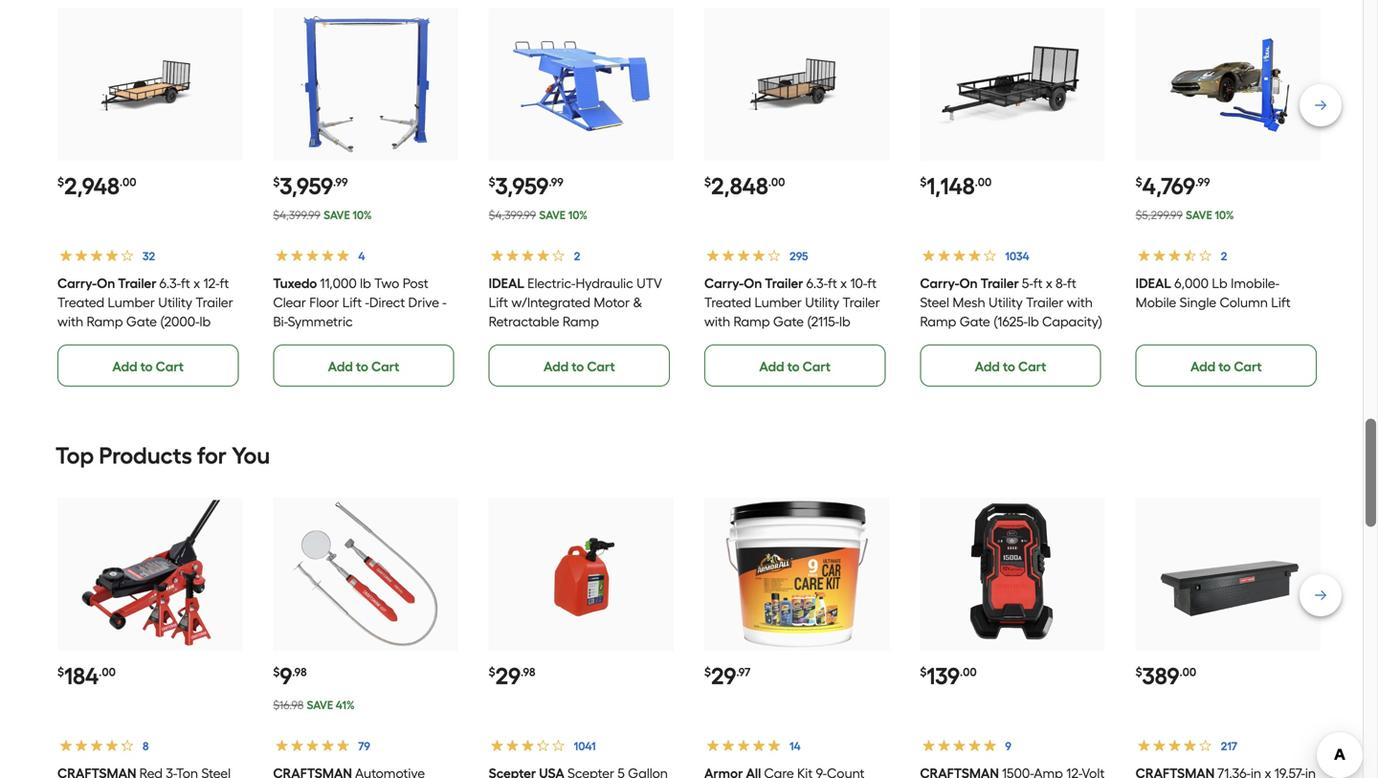 Task type: describe. For each thing, give the bounding box(es) containing it.
trailer left 10- on the top of the page
[[765, 275, 804, 291]]

.97
[[737, 665, 751, 679]]

6.3- for 2,948
[[159, 275, 181, 291]]

gate for 1,148
[[960, 313, 991, 330]]

ramp inside electric-hydraulic utv lift w/integrated motor & retractable ramp
[[563, 313, 599, 330]]

to for 8-
[[1003, 358, 1016, 375]]

capacity) for 2,848
[[705, 333, 765, 349]]

1,148 list item
[[920, 8, 1105, 387]]

drive
[[408, 294, 439, 311]]

save left 41% on the bottom
[[307, 698, 333, 712]]

(1625-
[[994, 313, 1028, 330]]

add to cart link for lift
[[489, 345, 670, 387]]

4,769 list item
[[1136, 8, 1321, 387]]

symmetric
[[288, 313, 353, 330]]

add to cart link for post
[[273, 345, 454, 387]]

$ 29 .98
[[489, 662, 535, 690]]

craftsman red 3-ton steel hydraulic jack kit image
[[76, 500, 224, 648]]

save for 6,000
[[1186, 208, 1213, 222]]

lift for 4,769
[[1272, 294, 1291, 311]]

2 ft from the left
[[220, 275, 229, 291]]

to for mobile
[[1219, 358, 1231, 375]]

$4,399.99 for tuxedo
[[273, 208, 321, 222]]

carry-on trailer for 2,848
[[705, 275, 804, 291]]

$ 389 .00
[[1136, 662, 1197, 690]]

add for 11,000 lb two post clear floor lift -direct drive - bi-symmetric
[[328, 358, 353, 375]]

$16.98 save 41%
[[273, 698, 355, 712]]

add for 6,000 lb imobile- mobile single column lift
[[1191, 358, 1216, 375]]

1 3,959 list item from the left
[[273, 8, 458, 387]]

two
[[374, 275, 399, 291]]

1,148
[[927, 172, 975, 200]]

10% for hydraulic
[[568, 208, 588, 222]]

$ 1,148 .00
[[920, 172, 992, 200]]

$ 3,959 .99 for ideal
[[489, 172, 564, 200]]

$ inside $ 389 .00
[[1136, 665, 1143, 679]]

3,959 for tuxedo
[[280, 172, 333, 200]]

add to cart link for 8-
[[920, 345, 1101, 387]]

.00 for 184
[[99, 665, 116, 679]]

5-
[[1022, 275, 1034, 291]]

$16.98
[[273, 698, 304, 712]]

top products for you
[[56, 442, 270, 470]]

cart for 6.3-ft x 12-ft treated lumber utility trailer with ramp gate (2000-lb capacity)
[[156, 358, 184, 375]]

6 ft from the left
[[1067, 275, 1077, 291]]

on for 2,848
[[744, 275, 762, 291]]

.00 for 139
[[960, 665, 977, 679]]

$5,299.99 save 10%
[[1136, 208, 1234, 222]]

top
[[56, 442, 94, 470]]

for
[[197, 442, 227, 470]]

lift for 3,959
[[342, 294, 362, 311]]

lumber for 2,848
[[755, 294, 802, 311]]

ramp for 2,848
[[734, 313, 770, 330]]

capacity) for 1,148
[[1043, 313, 1103, 330]]

139
[[927, 662, 960, 690]]

add for 5-ft x 8-ft steel mesh utility trailer with ramp gate (1625-lb capacity)
[[975, 358, 1000, 375]]

add for 6.3-ft x 10-ft treated lumber utility trailer with ramp gate (2115-lb capacity)
[[759, 358, 785, 375]]

$ 184 .00
[[57, 662, 116, 690]]

&
[[633, 294, 643, 311]]

carry-on trailer 6.3-ft x 10-ft treated lumber utility trailer with ramp gate (2115-lb capacity) image
[[723, 10, 871, 158]]

$4,399.99 save 10% for electric-
[[489, 208, 588, 222]]

carry- for 1,148
[[920, 275, 960, 291]]

utility for 1,148
[[989, 294, 1023, 311]]

add to cart link for mobile
[[1136, 345, 1317, 387]]

utv
[[637, 275, 662, 291]]

scepter usa scepter 5 gallon red plastic gasoline can with smart control™ - easy pour, fast flow, epa compliant image
[[507, 500, 655, 648]]

add to cart for 12-
[[112, 358, 184, 375]]

5-ft x 8-ft steel mesh utility trailer with ramp gate (1625-lb capacity)
[[920, 275, 1103, 330]]

$ inside $ 1,148 .00
[[920, 175, 927, 189]]

carry- for 2,948
[[57, 275, 97, 291]]

trailer inside 5-ft x 8-ft steel mesh utility trailer with ramp gate (1625-lb capacity)
[[1026, 294, 1064, 311]]

$ inside $ 2,948 .00
[[57, 175, 64, 189]]

treated for 2,848
[[705, 294, 752, 311]]

.99 for 6,000
[[1196, 175, 1210, 189]]

184
[[64, 662, 99, 690]]

x for 1,148
[[1046, 275, 1053, 291]]

29 for $ 29 .98
[[496, 662, 521, 690]]

10% for lb
[[353, 208, 372, 222]]

11,000
[[320, 275, 357, 291]]

5 ft from the left
[[1034, 275, 1043, 291]]

craftsman automotive retrieval tool kit image
[[292, 500, 440, 648]]

top products for you heading
[[56, 437, 1323, 475]]

cart for electric-hydraulic utv lift w/integrated motor & retractable ramp
[[587, 358, 615, 375]]

cart for 6.3-ft x 10-ft treated lumber utility trailer with ramp gate (2115-lb capacity)
[[803, 358, 831, 375]]

imobile-
[[1231, 275, 1280, 291]]

trailer left 12-
[[118, 275, 156, 291]]

8-
[[1056, 275, 1067, 291]]

cart for 11,000 lb two post clear floor lift -direct drive - bi-symmetric
[[371, 358, 399, 375]]

$ 3,959 .99 for tuxedo
[[273, 172, 348, 200]]

4 ft from the left
[[868, 275, 877, 291]]

$ 9 .98
[[273, 662, 307, 690]]

ideal for 4,769
[[1136, 275, 1172, 291]]

lb for 1,148
[[1028, 313, 1039, 330]]

$ 4,769 .99
[[1136, 172, 1210, 200]]

tuxedo 11,000 lb two post clear floor lift -direct drive - bi-symmetric image
[[292, 10, 440, 158]]

1 - from the left
[[365, 294, 369, 311]]

lb for 2,948
[[200, 313, 211, 330]]

.99 for electric-
[[549, 175, 564, 189]]

41%
[[336, 698, 355, 712]]

$4,399.99 for ideal
[[489, 208, 536, 222]]

hydraulic
[[576, 275, 633, 291]]

ideal 6,000 lb imobile- mobile single column lift image
[[1154, 10, 1303, 158]]

$ inside $ 29 .97
[[705, 665, 711, 679]]

$ inside $ 29 .98
[[489, 665, 496, 679]]

cart for 5-ft x 8-ft steel mesh utility trailer with ramp gate (1625-lb capacity)
[[1019, 358, 1047, 375]]

$ inside $ 9 .98
[[273, 665, 280, 679]]

post
[[403, 275, 429, 291]]

gate for 2,948
[[126, 313, 157, 330]]

lb inside the 11,000 lb two post clear floor lift -direct drive - bi-symmetric
[[360, 275, 371, 291]]

to for lift
[[572, 358, 584, 375]]

.98 for 29
[[521, 665, 535, 679]]

lumber for 2,948
[[108, 294, 155, 311]]

(2000-
[[160, 313, 200, 330]]

add for 6.3-ft x 12-ft treated lumber utility trailer with ramp gate (2000-lb capacity)
[[112, 358, 137, 375]]

trailer inside '6.3-ft x 10-ft treated lumber utility trailer with ramp gate (2115-lb capacity)'
[[843, 294, 880, 311]]

ideal electric-hydraulic utv lift w/integrated motor & retractable ramp image
[[507, 10, 655, 158]]



Task type: locate. For each thing, give the bounding box(es) containing it.
.00 inside $ 1,148 .00
[[975, 175, 992, 189]]

1 horizontal spatial with
[[705, 313, 731, 330]]

gate
[[126, 313, 157, 330], [773, 313, 804, 330], [960, 313, 991, 330]]

add inside 4,769 list item
[[1191, 358, 1216, 375]]

.00 inside $ 139 .00
[[960, 665, 977, 679]]

29
[[496, 662, 521, 690], [711, 662, 737, 690]]

armor all care kit 9-count car exterior wash/wax image
[[723, 500, 871, 648]]

2 ramp from the left
[[563, 313, 599, 330]]

1 cart from the left
[[156, 358, 184, 375]]

x
[[194, 275, 200, 291], [841, 275, 847, 291], [1046, 275, 1053, 291]]

1 $4,399.99 from the left
[[273, 208, 321, 222]]

lumber
[[108, 294, 155, 311], [755, 294, 802, 311]]

x for 2,948
[[194, 275, 200, 291]]

carry-
[[57, 275, 97, 291], [705, 275, 744, 291], [920, 275, 960, 291]]

with
[[1067, 294, 1093, 311], [57, 313, 83, 330], [705, 313, 731, 330]]

-
[[365, 294, 369, 311], [443, 294, 447, 311]]

1 horizontal spatial .98
[[521, 665, 535, 679]]

3 gate from the left
[[960, 313, 991, 330]]

add to cart down 6.3-ft x 12-ft treated lumber utility trailer with ramp gate (2000-lb capacity)
[[112, 358, 184, 375]]

ramp inside 5-ft x 8-ft steel mesh utility trailer with ramp gate (1625-lb capacity)
[[920, 313, 957, 330]]

add to cart inside 2,848 list item
[[759, 358, 831, 375]]

electric-hydraulic utv lift w/integrated motor & retractable ramp
[[489, 275, 662, 330]]

$ 2,848 .00
[[705, 172, 785, 200]]

6.3-ft x 10-ft treated lumber utility trailer with ramp gate (2115-lb capacity)
[[705, 275, 880, 349]]

add to cart inside 1,148 list item
[[975, 358, 1047, 375]]

3 .99 from the left
[[1196, 175, 1210, 189]]

x left 10- on the top of the page
[[841, 275, 847, 291]]

2 horizontal spatial .99
[[1196, 175, 1210, 189]]

utility up the (2000-
[[158, 294, 192, 311]]

10% for lb
[[1215, 208, 1234, 222]]

add to cart link down column on the right top of the page
[[1136, 345, 1317, 387]]

1 horizontal spatial on
[[744, 275, 762, 291]]

add to cart for 8-
[[975, 358, 1047, 375]]

2 horizontal spatial gate
[[960, 313, 991, 330]]

0 horizontal spatial ideal
[[489, 275, 525, 291]]

2 lumber from the left
[[755, 294, 802, 311]]

2 6.3- from the left
[[807, 275, 828, 291]]

utility up (2115-
[[805, 294, 840, 311]]

1 add to cart from the left
[[112, 358, 184, 375]]

add to cart link for 10-
[[705, 345, 886, 387]]

lift up "retractable"
[[489, 294, 508, 311]]

0 horizontal spatial carry-
[[57, 275, 97, 291]]

to for 10-
[[787, 358, 800, 375]]

with for 2,848
[[705, 313, 731, 330]]

$ 3,959 .99
[[273, 172, 348, 200], [489, 172, 564, 200]]

$ inside $ 139 .00
[[920, 665, 927, 679]]

with inside 5-ft x 8-ft steel mesh utility trailer with ramp gate (1625-lb capacity)
[[1067, 294, 1093, 311]]

5 add to cart from the left
[[975, 358, 1047, 375]]

add to cart down (1625-
[[975, 358, 1047, 375]]

add to cart link down electric-hydraulic utv lift w/integrated motor & retractable ramp
[[489, 345, 670, 387]]

lb down 10- on the top of the page
[[840, 313, 851, 330]]

1 horizontal spatial carry-
[[705, 275, 744, 291]]

add down "retractable"
[[544, 358, 569, 375]]

add to cart link down the (2000-
[[57, 345, 239, 387]]

trailer down 8-
[[1026, 294, 1064, 311]]

$5,299.99
[[1136, 208, 1183, 222]]

6.3- up (2115-
[[807, 275, 828, 291]]

add down 6.3-ft x 12-ft treated lumber utility trailer with ramp gate (2000-lb capacity)
[[112, 358, 137, 375]]

utility
[[158, 294, 192, 311], [805, 294, 840, 311], [989, 294, 1023, 311]]

lift
[[342, 294, 362, 311], [489, 294, 508, 311], [1272, 294, 1291, 311]]

1 3,959 from the left
[[280, 172, 333, 200]]

ramp left (2115-
[[734, 313, 770, 330]]

to down '6.3-ft x 10-ft treated lumber utility trailer with ramp gate (2115-lb capacity)'
[[787, 358, 800, 375]]

$ 139 .00
[[920, 662, 977, 690]]

1 on from the left
[[97, 275, 115, 291]]

cart for 6,000 lb imobile- mobile single column lift
[[1234, 358, 1262, 375]]

gate for 2,848
[[773, 313, 804, 330]]

cart
[[156, 358, 184, 375], [371, 358, 399, 375], [587, 358, 615, 375], [803, 358, 831, 375], [1019, 358, 1047, 375], [1234, 358, 1262, 375]]

$4,399.99 up tuxedo
[[273, 208, 321, 222]]

carry-on trailer
[[57, 275, 156, 291], [705, 275, 804, 291], [920, 275, 1019, 291]]

0 horizontal spatial .99
[[333, 175, 348, 189]]

save for 11,000
[[324, 208, 350, 222]]

1 horizontal spatial $4,399.99 save 10%
[[489, 208, 588, 222]]

add to cart down (2115-
[[759, 358, 831, 375]]

trailer inside 6.3-ft x 12-ft treated lumber utility trailer with ramp gate (2000-lb capacity)
[[196, 294, 233, 311]]

6 cart from the left
[[1234, 358, 1262, 375]]

save inside 4,769 list item
[[1186, 208, 1213, 222]]

ramp inside '6.3-ft x 10-ft treated lumber utility trailer with ramp gate (2115-lb capacity)'
[[734, 313, 770, 330]]

1 ramp from the left
[[87, 313, 123, 330]]

floor
[[309, 294, 339, 311]]

carry-on trailer for 2,948
[[57, 275, 156, 291]]

capacity) inside 6.3-ft x 12-ft treated lumber utility trailer with ramp gate (2000-lb capacity)
[[57, 333, 118, 349]]

x inside 6.3-ft x 12-ft treated lumber utility trailer with ramp gate (2000-lb capacity)
[[194, 275, 200, 291]]

add to cart for lift
[[544, 358, 615, 375]]

2,948
[[64, 172, 120, 200]]

add down single
[[1191, 358, 1216, 375]]

save up 11,000 at the top left of page
[[324, 208, 350, 222]]

5 add to cart link from the left
[[920, 345, 1101, 387]]

0 horizontal spatial lift
[[342, 294, 362, 311]]

1 add from the left
[[112, 358, 137, 375]]

carry-on trailer for 1,148
[[920, 275, 1019, 291]]

lb
[[360, 275, 371, 291], [200, 313, 211, 330], [840, 313, 851, 330], [1028, 313, 1039, 330]]

2 horizontal spatial lift
[[1272, 294, 1291, 311]]

.98 inside $ 29 .98
[[521, 665, 535, 679]]

3 ft from the left
[[828, 275, 837, 291]]

2 horizontal spatial x
[[1046, 275, 1053, 291]]

0 horizontal spatial lumber
[[108, 294, 155, 311]]

3,959 list item
[[273, 8, 458, 387], [489, 8, 674, 387]]

on
[[97, 275, 115, 291], [744, 275, 762, 291], [960, 275, 978, 291]]

1 horizontal spatial x
[[841, 275, 847, 291]]

11,000 lb two post clear floor lift -direct drive - bi-symmetric
[[273, 275, 447, 330]]

10%
[[353, 208, 372, 222], [568, 208, 588, 222], [1215, 208, 1234, 222]]

1 $ 3,959 .99 from the left
[[273, 172, 348, 200]]

.00 for 2,848
[[768, 175, 785, 189]]

1 horizontal spatial lumber
[[755, 294, 802, 311]]

10% inside 4,769 list item
[[1215, 208, 1234, 222]]

1 carry-on trailer from the left
[[57, 275, 156, 291]]

3 to from the left
[[572, 358, 584, 375]]

2 horizontal spatial 10%
[[1215, 208, 1234, 222]]

to down the 11,000 lb two post clear floor lift -direct drive - bi-symmetric
[[356, 358, 368, 375]]

1 lumber from the left
[[108, 294, 155, 311]]

2 on from the left
[[744, 275, 762, 291]]

0 horizontal spatial $4,399.99 save 10%
[[273, 208, 372, 222]]

lb left two
[[360, 275, 371, 291]]

1 horizontal spatial lift
[[489, 294, 508, 311]]

utility inside 5-ft x 8-ft steel mesh utility trailer with ramp gate (1625-lb capacity)
[[989, 294, 1023, 311]]

2 add to cart from the left
[[328, 358, 399, 375]]

6.3- inside '6.3-ft x 10-ft treated lumber utility trailer with ramp gate (2115-lb capacity)'
[[807, 275, 828, 291]]

carry- for 2,848
[[705, 275, 744, 291]]

retractable
[[489, 313, 560, 330]]

2 to from the left
[[356, 358, 368, 375]]

389
[[1143, 662, 1180, 690]]

add to cart
[[112, 358, 184, 375], [328, 358, 399, 375], [544, 358, 615, 375], [759, 358, 831, 375], [975, 358, 1047, 375], [1191, 358, 1262, 375]]

cart down (2115-
[[803, 358, 831, 375]]

0 horizontal spatial -
[[365, 294, 369, 311]]

utility for 2,948
[[158, 294, 192, 311]]

treated inside 6.3-ft x 12-ft treated lumber utility trailer with ramp gate (2000-lb capacity)
[[57, 294, 104, 311]]

with inside 6.3-ft x 12-ft treated lumber utility trailer with ramp gate (2000-lb capacity)
[[57, 313, 83, 330]]

lb
[[1212, 275, 1228, 291]]

.99 for 11,000
[[333, 175, 348, 189]]

0 horizontal spatial x
[[194, 275, 200, 291]]

carry-on trailer inside 2,948 list item
[[57, 275, 156, 291]]

trailer
[[118, 275, 156, 291], [765, 275, 804, 291], [981, 275, 1019, 291], [196, 294, 233, 311], [843, 294, 880, 311], [1026, 294, 1064, 311]]

6 add to cart link from the left
[[1136, 345, 1317, 387]]

add to cart inside 2,948 list item
[[112, 358, 184, 375]]

0 horizontal spatial $4,399.99
[[273, 208, 321, 222]]

treated for 2,948
[[57, 294, 104, 311]]

ideal up mobile in the right top of the page
[[1136, 275, 1172, 291]]

carry- inside 1,148 list item
[[920, 275, 960, 291]]

add down the symmetric
[[328, 358, 353, 375]]

12-
[[203, 275, 220, 291]]

gate inside '6.3-ft x 10-ft treated lumber utility trailer with ramp gate (2115-lb capacity)'
[[773, 313, 804, 330]]

1 horizontal spatial capacity)
[[705, 333, 765, 349]]

1 6.3- from the left
[[159, 275, 181, 291]]

2 carry- from the left
[[705, 275, 744, 291]]

0 horizontal spatial 29
[[496, 662, 521, 690]]

1 carry- from the left
[[57, 275, 97, 291]]

1 horizontal spatial $4,399.99
[[489, 208, 536, 222]]

0 horizontal spatial treated
[[57, 294, 104, 311]]

column
[[1220, 294, 1268, 311]]

x inside 5-ft x 8-ft steel mesh utility trailer with ramp gate (1625-lb capacity)
[[1046, 275, 1053, 291]]

x left 12-
[[194, 275, 200, 291]]

1 add to cart link from the left
[[57, 345, 239, 387]]

trailer down 10- on the top of the page
[[843, 294, 880, 311]]

0 horizontal spatial .98
[[292, 665, 307, 679]]

4 ramp from the left
[[920, 313, 957, 330]]

craftsman 71.36-in x 19.57-in x 16.58-in matte black aluminum crossover truck tool box image
[[1154, 500, 1303, 648]]

cart down the (2000-
[[156, 358, 184, 375]]

save down $ 4,769 .99
[[1186, 208, 1213, 222]]

ideal for 3,959
[[489, 275, 525, 291]]

1 horizontal spatial gate
[[773, 313, 804, 330]]

6.3- up the (2000-
[[159, 275, 181, 291]]

to down 6.3-ft x 12-ft treated lumber utility trailer with ramp gate (2000-lb capacity)
[[140, 358, 153, 375]]

1 horizontal spatial .99
[[549, 175, 564, 189]]

to inside 1,148 list item
[[1003, 358, 1016, 375]]

add to cart link inside 1,148 list item
[[920, 345, 1101, 387]]

6.3- inside 6.3-ft x 12-ft treated lumber utility trailer with ramp gate (2000-lb capacity)
[[159, 275, 181, 291]]

to inside 4,769 list item
[[1219, 358, 1231, 375]]

2 $4,399.99 save 10% from the left
[[489, 208, 588, 222]]

cart inside 4,769 list item
[[1234, 358, 1262, 375]]

add for electric-hydraulic utv lift w/integrated motor & retractable ramp
[[544, 358, 569, 375]]

2 .98 from the left
[[521, 665, 535, 679]]

0 horizontal spatial carry-on trailer
[[57, 275, 156, 291]]

.00
[[120, 175, 136, 189], [768, 175, 785, 189], [975, 175, 992, 189], [99, 665, 116, 679], [960, 665, 977, 679], [1180, 665, 1197, 679]]

2 29 from the left
[[711, 662, 737, 690]]

ramp
[[87, 313, 123, 330], [563, 313, 599, 330], [734, 313, 770, 330], [920, 313, 957, 330]]

ramp inside 6.3-ft x 12-ft treated lumber utility trailer with ramp gate (2000-lb capacity)
[[87, 313, 123, 330]]

cart inside 1,148 list item
[[1019, 358, 1047, 375]]

3 add to cart link from the left
[[489, 345, 670, 387]]

add to cart link down (1625-
[[920, 345, 1101, 387]]

$4,399.99 save 10% up 11,000 at the top left of page
[[273, 208, 372, 222]]

2 lift from the left
[[489, 294, 508, 311]]

lift down 11,000 at the top left of page
[[342, 294, 362, 311]]

2,948 list item
[[57, 8, 243, 387]]

3 ramp from the left
[[734, 313, 770, 330]]

1 treated from the left
[[57, 294, 104, 311]]

.99
[[333, 175, 348, 189], [549, 175, 564, 189], [1196, 175, 1210, 189]]

cart down motor
[[587, 358, 615, 375]]

(2115-
[[807, 313, 840, 330]]

.98
[[292, 665, 307, 679], [521, 665, 535, 679]]

6 add from the left
[[1191, 358, 1216, 375]]

gate left the (2000-
[[126, 313, 157, 330]]

lb down 5-
[[1028, 313, 1039, 330]]

4 add to cart link from the left
[[705, 345, 886, 387]]

1 .99 from the left
[[333, 175, 348, 189]]

1 horizontal spatial 10%
[[568, 208, 588, 222]]

2 $ 3,959 .99 from the left
[[489, 172, 564, 200]]

6.3- for 2,848
[[807, 275, 828, 291]]

3 lift from the left
[[1272, 294, 1291, 311]]

1 horizontal spatial 3,959 list item
[[489, 8, 674, 387]]

0 horizontal spatial on
[[97, 275, 115, 291]]

.00 for 2,948
[[120, 175, 136, 189]]

lumber inside 6.3-ft x 12-ft treated lumber utility trailer with ramp gate (2000-lb capacity)
[[108, 294, 155, 311]]

ideal inside 3,959 list item
[[489, 275, 525, 291]]

single
[[1180, 294, 1217, 311]]

$ inside $ 184 .00
[[57, 665, 64, 679]]

2 x from the left
[[841, 275, 847, 291]]

5 cart from the left
[[1019, 358, 1047, 375]]

6 to from the left
[[1219, 358, 1231, 375]]

lb inside 5-ft x 8-ft steel mesh utility trailer with ramp gate (1625-lb capacity)
[[1028, 313, 1039, 330]]

6,000 lb imobile- mobile single column lift
[[1136, 275, 1291, 311]]

lb inside 6.3-ft x 12-ft treated lumber utility trailer with ramp gate (2000-lb capacity)
[[200, 313, 211, 330]]

2 horizontal spatial on
[[960, 275, 978, 291]]

$4,399.99 up the electric-
[[489, 208, 536, 222]]

1 ideal from the left
[[489, 275, 525, 291]]

tuxedo
[[273, 275, 317, 291]]

x inside '6.3-ft x 10-ft treated lumber utility trailer with ramp gate (2115-lb capacity)'
[[841, 275, 847, 291]]

add to cart down column on the right top of the page
[[1191, 358, 1262, 375]]

mesh
[[953, 294, 986, 311]]

cart inside 2,948 list item
[[156, 358, 184, 375]]

add to cart inside 4,769 list item
[[1191, 358, 1262, 375]]

to for 12-
[[140, 358, 153, 375]]

1 lift from the left
[[342, 294, 362, 311]]

carry-on trailer 6.3-ft x 12-ft treated lumber utility trailer with ramp gate (2000-lb capacity) image
[[76, 10, 224, 158]]

capacity) inside '6.3-ft x 10-ft treated lumber utility trailer with ramp gate (2115-lb capacity)'
[[705, 333, 765, 349]]

0 horizontal spatial utility
[[158, 294, 192, 311]]

add to cart down electric-hydraulic utv lift w/integrated motor & retractable ramp
[[544, 358, 615, 375]]

on inside 1,148 list item
[[960, 275, 978, 291]]

2,848 list item
[[705, 8, 890, 387]]

0 horizontal spatial 6.3-
[[159, 275, 181, 291]]

1 x from the left
[[194, 275, 200, 291]]

2 - from the left
[[443, 294, 447, 311]]

2 carry-on trailer from the left
[[705, 275, 804, 291]]

1 horizontal spatial -
[[443, 294, 447, 311]]

1 10% from the left
[[353, 208, 372, 222]]

1 horizontal spatial treated
[[705, 294, 752, 311]]

to down column on the right top of the page
[[1219, 358, 1231, 375]]

utility inside 6.3-ft x 12-ft treated lumber utility trailer with ramp gate (2000-lb capacity)
[[158, 294, 192, 311]]

add to cart link inside 2,948 list item
[[57, 345, 239, 387]]

$4,399.99 save 10%
[[273, 208, 372, 222], [489, 208, 588, 222]]

add down '6.3-ft x 10-ft treated lumber utility trailer with ramp gate (2115-lb capacity)'
[[759, 358, 785, 375]]

direct
[[369, 294, 405, 311]]

lb down 12-
[[200, 313, 211, 330]]

$4,399.99
[[273, 208, 321, 222], [489, 208, 536, 222]]

gate down mesh
[[960, 313, 991, 330]]

to for post
[[356, 358, 368, 375]]

carry-on trailer inside 1,148 list item
[[920, 275, 1019, 291]]

.00 inside $ 389 .00
[[1180, 665, 1197, 679]]

electric-
[[528, 275, 576, 291]]

3 on from the left
[[960, 275, 978, 291]]

gate left (2115-
[[773, 313, 804, 330]]

1 horizontal spatial ideal
[[1136, 275, 1172, 291]]

3 utility from the left
[[989, 294, 1023, 311]]

3 x from the left
[[1046, 275, 1053, 291]]

capacity) for 2,948
[[57, 333, 118, 349]]

2 cart from the left
[[371, 358, 399, 375]]

cart inside 2,848 list item
[[803, 358, 831, 375]]

1 to from the left
[[140, 358, 153, 375]]

carry-on trailer inside 2,848 list item
[[705, 275, 804, 291]]

add to cart link inside 2,848 list item
[[705, 345, 886, 387]]

2 add from the left
[[328, 358, 353, 375]]

to inside 2,848 list item
[[787, 358, 800, 375]]

3,959 for ideal
[[496, 172, 549, 200]]

ramp down steel
[[920, 313, 957, 330]]

add to cart for 10-
[[759, 358, 831, 375]]

2 horizontal spatial carry-
[[920, 275, 960, 291]]

lumber inside '6.3-ft x 10-ft treated lumber utility trailer with ramp gate (2115-lb capacity)'
[[755, 294, 802, 311]]

1 horizontal spatial carry-on trailer
[[705, 275, 804, 291]]

0 horizontal spatial gate
[[126, 313, 157, 330]]

3 carry-on trailer from the left
[[920, 275, 1019, 291]]

0 horizontal spatial $ 3,959 .99
[[273, 172, 348, 200]]

add inside 1,148 list item
[[975, 358, 1000, 375]]

lb for 2,848
[[840, 313, 851, 330]]

1 utility from the left
[[158, 294, 192, 311]]

0 horizontal spatial 3,959
[[280, 172, 333, 200]]

ramp left the (2000-
[[87, 313, 123, 330]]

motor
[[594, 294, 630, 311]]

.00 for 1,148
[[975, 175, 992, 189]]

treated
[[57, 294, 104, 311], [705, 294, 752, 311]]

carry- inside 2,948 list item
[[57, 275, 97, 291]]

craftsman 1500-amp 12-volt portable car battery jump starter image
[[939, 500, 1087, 648]]

6,000
[[1175, 275, 1209, 291]]

utility up (1625-
[[989, 294, 1023, 311]]

ideal
[[489, 275, 525, 291], [1136, 275, 1172, 291]]

treated inside '6.3-ft x 10-ft treated lumber utility trailer with ramp gate (2115-lb capacity)'
[[705, 294, 752, 311]]

add
[[112, 358, 137, 375], [328, 358, 353, 375], [544, 358, 569, 375], [759, 358, 785, 375], [975, 358, 1000, 375], [1191, 358, 1216, 375]]

you
[[232, 442, 270, 470]]

carry-on trailer 5-ft x 8-ft steel mesh utility trailer with ramp gate (1625-lb capacity) image
[[939, 10, 1087, 158]]

3 carry- from the left
[[920, 275, 960, 291]]

carry- inside 2,848 list item
[[705, 275, 744, 291]]

- right floor
[[365, 294, 369, 311]]

1 horizontal spatial 29
[[711, 662, 737, 690]]

6 add to cart from the left
[[1191, 358, 1262, 375]]

add to cart link down (2115-
[[705, 345, 886, 387]]

3,959
[[280, 172, 333, 200], [496, 172, 549, 200]]

5 add from the left
[[975, 358, 1000, 375]]

utility inside '6.3-ft x 10-ft treated lumber utility trailer with ramp gate (2115-lb capacity)'
[[805, 294, 840, 311]]

10% right $5,299.99
[[1215, 208, 1234, 222]]

add to cart link for 12-
[[57, 345, 239, 387]]

lift inside the 11,000 lb two post clear floor lift -direct drive - bi-symmetric
[[342, 294, 362, 311]]

save for electric-
[[539, 208, 566, 222]]

10% up 11,000 at the top left of page
[[353, 208, 372, 222]]

save
[[324, 208, 350, 222], [539, 208, 566, 222], [1186, 208, 1213, 222], [307, 698, 333, 712]]

4 to from the left
[[787, 358, 800, 375]]

2 horizontal spatial utility
[[989, 294, 1023, 311]]

lift inside electric-hydraulic utv lift w/integrated motor & retractable ramp
[[489, 294, 508, 311]]

10-
[[850, 275, 868, 291]]

2 horizontal spatial carry-on trailer
[[920, 275, 1019, 291]]

29 for $ 29 .97
[[711, 662, 737, 690]]

5 to from the left
[[1003, 358, 1016, 375]]

$ 2,948 .00
[[57, 172, 136, 200]]

1 ft from the left
[[181, 275, 190, 291]]

0 horizontal spatial capacity)
[[57, 333, 118, 349]]

$ inside $ 4,769 .99
[[1136, 175, 1143, 189]]

capacity) inside 5-ft x 8-ft steel mesh utility trailer with ramp gate (1625-lb capacity)
[[1043, 313, 1103, 330]]

add to cart for post
[[328, 358, 399, 375]]

$ inside $ 2,848 .00
[[705, 175, 711, 189]]

3 10% from the left
[[1215, 208, 1234, 222]]

1 .98 from the left
[[292, 665, 307, 679]]

add inside 2,848 list item
[[759, 358, 785, 375]]

2 3,959 list item from the left
[[489, 8, 674, 387]]

6.3-ft x 12-ft treated lumber utility trailer with ramp gate (2000-lb capacity)
[[57, 275, 233, 349]]

10% up the electric-
[[568, 208, 588, 222]]

.00 inside $ 184 .00
[[99, 665, 116, 679]]

2 gate from the left
[[773, 313, 804, 330]]

2 $4,399.99 from the left
[[489, 208, 536, 222]]

2 ideal from the left
[[1136, 275, 1172, 291]]

.98 for 9
[[292, 665, 307, 679]]

lb inside '6.3-ft x 10-ft treated lumber utility trailer with ramp gate (2115-lb capacity)'
[[840, 313, 851, 330]]

steel
[[920, 294, 950, 311]]

with for 1,148
[[1067, 294, 1093, 311]]

lift inside the 6,000 lb imobile- mobile single column lift
[[1272, 294, 1291, 311]]

add to cart for mobile
[[1191, 358, 1262, 375]]

2 add to cart link from the left
[[273, 345, 454, 387]]

9
[[280, 662, 292, 690]]

add to cart link inside 4,769 list item
[[1136, 345, 1317, 387]]

products
[[99, 442, 192, 470]]

on inside 2,848 list item
[[744, 275, 762, 291]]

.00 inside $ 2,948 .00
[[120, 175, 136, 189]]

save up the electric-
[[539, 208, 566, 222]]

with for 2,948
[[57, 313, 83, 330]]

cart down (1625-
[[1019, 358, 1047, 375]]

to down electric-hydraulic utv lift w/integrated motor & retractable ramp
[[572, 358, 584, 375]]

1 horizontal spatial 3,959
[[496, 172, 549, 200]]

$4,399.99 save 10% up the electric-
[[489, 208, 588, 222]]

add to cart link down the symmetric
[[273, 345, 454, 387]]

ideal inside 4,769 list item
[[1136, 275, 1172, 291]]

add down (1625-
[[975, 358, 1000, 375]]

ft
[[181, 275, 190, 291], [220, 275, 229, 291], [828, 275, 837, 291], [868, 275, 877, 291], [1034, 275, 1043, 291], [1067, 275, 1077, 291]]

$
[[57, 175, 64, 189], [273, 175, 280, 189], [489, 175, 496, 189], [705, 175, 711, 189], [920, 175, 927, 189], [1136, 175, 1143, 189], [57, 665, 64, 679], [273, 665, 280, 679], [489, 665, 496, 679], [705, 665, 711, 679], [920, 665, 927, 679], [1136, 665, 1143, 679]]

trailer down 12-
[[196, 294, 233, 311]]

1 $4,399.99 save 10% from the left
[[273, 208, 372, 222]]

4 add from the left
[[759, 358, 785, 375]]

1 29 from the left
[[496, 662, 521, 690]]

on inside 2,948 list item
[[97, 275, 115, 291]]

4,769
[[1143, 172, 1196, 200]]

2 treated from the left
[[705, 294, 752, 311]]

1 gate from the left
[[126, 313, 157, 330]]

on for 1,148
[[960, 275, 978, 291]]

1 horizontal spatial 6.3-
[[807, 275, 828, 291]]

2 3,959 from the left
[[496, 172, 549, 200]]

cart down direct
[[371, 358, 399, 375]]

cart down column on the right top of the page
[[1234, 358, 1262, 375]]

utility for 2,848
[[805, 294, 840, 311]]

ideal up "retractable"
[[489, 275, 525, 291]]

$4,399.99 save 10% for 11,000
[[273, 208, 372, 222]]

0 horizontal spatial 10%
[[353, 208, 372, 222]]

bi-
[[273, 313, 288, 330]]

lift down imobile-
[[1272, 294, 1291, 311]]

2 10% from the left
[[568, 208, 588, 222]]

2 horizontal spatial capacity)
[[1043, 313, 1103, 330]]

add to cart down the symmetric
[[328, 358, 399, 375]]

2 .99 from the left
[[549, 175, 564, 189]]

on for 2,948
[[97, 275, 115, 291]]

- right drive
[[443, 294, 447, 311]]

0 horizontal spatial with
[[57, 313, 83, 330]]

to down (1625-
[[1003, 358, 1016, 375]]

trailer left 5-
[[981, 275, 1019, 291]]

.00 for 389
[[1180, 665, 1197, 679]]

2 horizontal spatial with
[[1067, 294, 1093, 311]]

4 add to cart from the left
[[759, 358, 831, 375]]

3 add to cart from the left
[[544, 358, 615, 375]]

mobile
[[1136, 294, 1177, 311]]

capacity)
[[1043, 313, 1103, 330], [57, 333, 118, 349], [705, 333, 765, 349]]

x for 2,848
[[841, 275, 847, 291]]

4 cart from the left
[[803, 358, 831, 375]]

add inside 2,948 list item
[[112, 358, 137, 375]]

to inside 2,948 list item
[[140, 358, 153, 375]]

gate inside 5-ft x 8-ft steel mesh utility trailer with ramp gate (1625-lb capacity)
[[960, 313, 991, 330]]

6.3-
[[159, 275, 181, 291], [807, 275, 828, 291]]

1 horizontal spatial utility
[[805, 294, 840, 311]]

add to cart link
[[57, 345, 239, 387], [273, 345, 454, 387], [489, 345, 670, 387], [705, 345, 886, 387], [920, 345, 1101, 387], [1136, 345, 1317, 387]]

ramp down w/integrated
[[563, 313, 599, 330]]

clear
[[273, 294, 306, 311]]

2,848
[[711, 172, 768, 200]]

2 utility from the left
[[805, 294, 840, 311]]

gate inside 6.3-ft x 12-ft treated lumber utility trailer with ramp gate (2000-lb capacity)
[[126, 313, 157, 330]]

to
[[140, 358, 153, 375], [356, 358, 368, 375], [572, 358, 584, 375], [787, 358, 800, 375], [1003, 358, 1016, 375], [1219, 358, 1231, 375]]

.99 inside $ 4,769 .99
[[1196, 175, 1210, 189]]

ramp for 2,948
[[87, 313, 123, 330]]

3 add from the left
[[544, 358, 569, 375]]

3 cart from the left
[[587, 358, 615, 375]]

$ 29 .97
[[705, 662, 751, 690]]

1 horizontal spatial $ 3,959 .99
[[489, 172, 564, 200]]

.98 inside $ 9 .98
[[292, 665, 307, 679]]

x left 8-
[[1046, 275, 1053, 291]]

.00 inside $ 2,848 .00
[[768, 175, 785, 189]]

ramp for 1,148
[[920, 313, 957, 330]]

w/integrated
[[512, 294, 591, 311]]

0 horizontal spatial 3,959 list item
[[273, 8, 458, 387]]

with inside '6.3-ft x 10-ft treated lumber utility trailer with ramp gate (2115-lb capacity)'
[[705, 313, 731, 330]]



Task type: vqa. For each thing, say whether or not it's contained in the screenshot.
. related to 912
no



